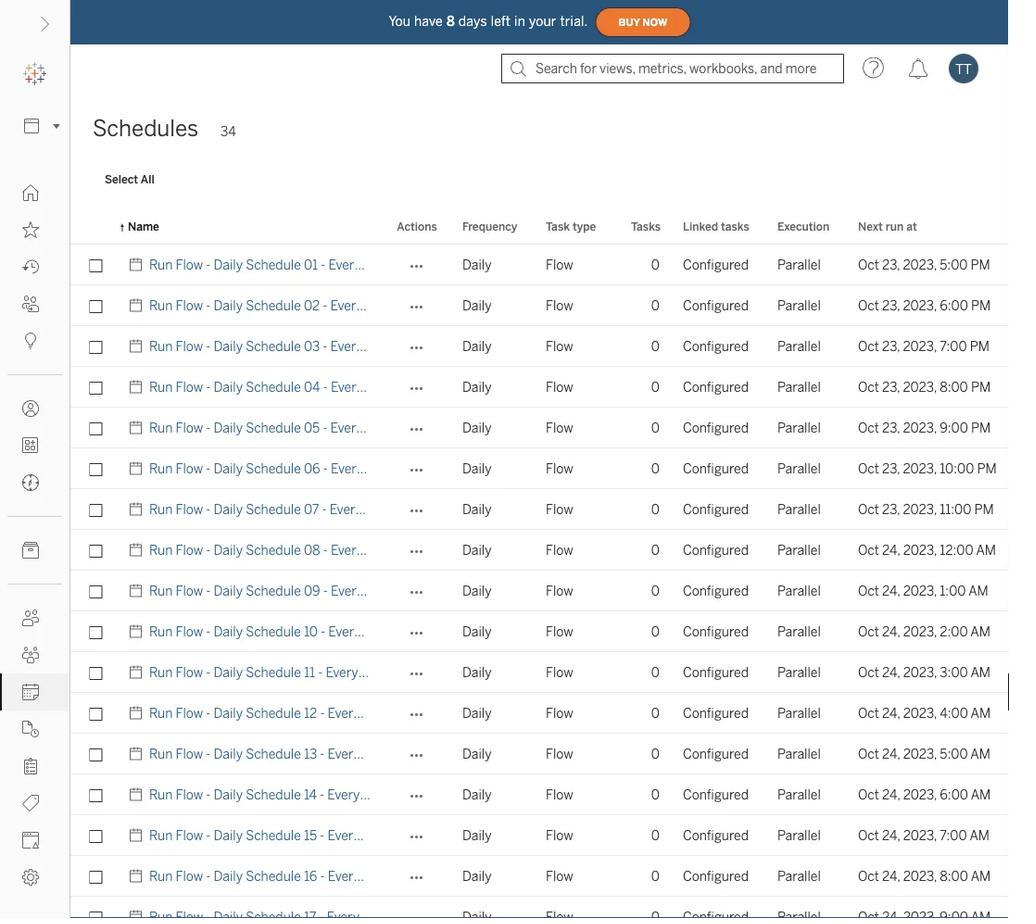 Task type: locate. For each thing, give the bounding box(es) containing it.
8:00
[[485, 380, 514, 395], [940, 380, 968, 395], [482, 869, 511, 884], [940, 869, 968, 884]]

oct for oct 23, 2023, 8:00 pm
[[858, 380, 879, 395]]

name
[[128, 220, 159, 233]]

every right 06
[[331, 461, 364, 476]]

5 configured from the top
[[683, 420, 749, 436]]

5 schedule image from the top
[[128, 530, 149, 571]]

at for run flow - daily schedule 15 - every 24 hours starting at 7:00 am
[[467, 828, 479, 843]]

row containing run flow - daily schedule 07 - every 24 hours starting at 11:00 pm
[[70, 489, 1009, 530]]

0 for run flow - daily schedule 11 - every 24 hours starting at 3:00 am
[[651, 665, 660, 680]]

oct up oct 23, 2023, 8:00 pm
[[858, 339, 879, 354]]

schedule for 16
[[246, 869, 301, 884]]

starting for run flow - daily schedule 02 - every 24 hours starting at 6:00 pm
[[421, 298, 467, 313]]

16 oct from the top
[[858, 869, 879, 884]]

oct down oct 24, 2023, 1:00 am
[[858, 624, 879, 640]]

hours up run flow - daily schedule 13 - every 24 hours starting at 5:00 am
[[381, 706, 416, 721]]

23, down next run at
[[882, 257, 900, 272]]

every right the 02 on the left of page
[[330, 298, 363, 313]]

every for 05
[[330, 420, 363, 436]]

parallel for oct 24, 2023, 4:00 am
[[778, 706, 821, 721]]

row containing run flow - daily schedule 02 - every 24 hours starting at 6:00 pm
[[70, 285, 1009, 326]]

15 oct from the top
[[858, 828, 879, 843]]

3 configured from the top
[[683, 339, 749, 354]]

0 for run flow - daily schedule 03 - every 24 hours starting at 7:00 pm
[[651, 339, 660, 354]]

15 run from the top
[[149, 828, 173, 843]]

13 oct from the top
[[858, 747, 879, 762]]

24, down oct 24, 2023, 4:00 am
[[882, 747, 900, 762]]

oct down oct 23, 2023, 9:00 pm
[[858, 461, 879, 476]]

10
[[304, 624, 318, 640]]

parallel for oct 23, 2023, 10:00 pm
[[778, 461, 821, 476]]

schedule for 07
[[246, 502, 301, 517]]

4 row from the top
[[70, 367, 1009, 408]]

next
[[858, 220, 883, 233]]

4 24, from the top
[[882, 665, 900, 680]]

9:00
[[485, 420, 513, 436], [940, 420, 968, 436]]

at for run flow - daily schedule 16 - every 24 hours starting at 8:00 am
[[468, 869, 479, 884]]

2 10:00 from the left
[[940, 461, 974, 476]]

at for run flow - daily schedule 01 - every 24 hours starting at 5:00 pm
[[468, 257, 480, 272]]

12
[[304, 706, 317, 721]]

24 down run flow - daily schedule 07 - every 24 hours starting at 11:00 pm link
[[366, 543, 382, 558]]

2023, for oct 24, 2023, 5:00 am
[[903, 747, 937, 762]]

2 parallel from the top
[[778, 298, 821, 313]]

15 configured from the top
[[683, 828, 749, 843]]

grid
[[70, 209, 1009, 918]]

1 horizontal spatial 11:00
[[940, 502, 972, 517]]

2 2023, from the top
[[903, 298, 937, 313]]

select all button
[[93, 168, 167, 190]]

row containing run flow - daily schedule 03 - every 24 hours starting at 7:00 pm
[[70, 326, 1009, 367]]

0 horizontal spatial 10:00
[[485, 461, 520, 476]]

at for run flow - daily schedule 10 - every 24 hours starting at 2:00 am
[[468, 624, 480, 640]]

16
[[304, 869, 317, 884]]

9 24, from the top
[[882, 869, 900, 884]]

configured for oct 24, 2023, 8:00 am
[[683, 869, 749, 884]]

every right 13
[[328, 747, 360, 762]]

14 0 from the top
[[651, 787, 660, 803]]

configured
[[683, 257, 749, 272], [683, 298, 749, 313], [683, 339, 749, 354], [683, 380, 749, 395], [683, 420, 749, 436], [683, 461, 749, 476], [683, 502, 749, 517], [683, 543, 749, 558], [683, 583, 749, 599], [683, 624, 749, 640], [683, 665, 749, 680], [683, 706, 749, 721], [683, 747, 749, 762], [683, 787, 749, 803], [683, 828, 749, 843], [683, 869, 749, 884]]

6 24, from the top
[[882, 747, 900, 762]]

oct down oct 24, 2023, 4:00 am
[[858, 747, 879, 762]]

23, up oct 23, 2023, 8:00 pm
[[882, 339, 900, 354]]

7 row from the top
[[70, 489, 1009, 530]]

2023, down "oct 24, 2023, 2:00 am"
[[903, 665, 937, 680]]

run flow - daily schedule 15 - every 24 hours starting at 7:00 am link
[[149, 816, 532, 856]]

oct 23, 2023, 10:00 pm
[[858, 461, 997, 476]]

run flow - daily schedule 04 - every 24 hours starting at 8:00 pm link
[[149, 367, 536, 408]]

oct 23, 2023, 11:00 pm
[[858, 502, 994, 517]]

0 for run flow - daily schedule 09 - every 24 hours starting at 1:00 am
[[651, 583, 660, 599]]

23, for oct 23, 2023, 11:00 pm
[[882, 502, 900, 517]]

2023,
[[903, 257, 937, 272], [903, 298, 937, 313], [903, 339, 937, 354], [903, 380, 937, 395], [903, 420, 937, 436], [903, 461, 937, 476], [903, 502, 937, 517], [903, 543, 937, 558], [903, 583, 937, 599], [903, 624, 937, 640], [903, 665, 937, 680], [903, 706, 937, 721], [903, 747, 937, 762], [903, 787, 937, 803], [903, 828, 937, 843], [903, 869, 937, 884]]

hours down run flow - daily schedule 15 - every 24 hours starting at 7:00 am link
[[382, 869, 416, 884]]

parallel for oct 24, 2023, 1:00 am
[[778, 583, 821, 599]]

oct down oct 23, 2023, 7:00 pm
[[858, 380, 879, 395]]

05
[[304, 420, 320, 436]]

at for run flow - daily schedule 02 - every 24 hours starting at 6:00 pm
[[470, 298, 482, 313]]

3:00
[[480, 665, 508, 680], [940, 665, 968, 680]]

2023, down oct 24, 2023, 4:00 am
[[903, 747, 937, 762]]

8 2023, from the top
[[903, 543, 937, 558]]

1 run from the top
[[149, 257, 173, 272]]

parallel for oct 24, 2023, 6:00 am
[[778, 787, 821, 803]]

2 4:00 from the left
[[940, 706, 968, 721]]

1 24, from the top
[[882, 543, 900, 558]]

oct for oct 23, 2023, 7:00 pm
[[858, 339, 879, 354]]

2023, up 'oct 24, 2023, 7:00 am'
[[903, 787, 937, 803]]

1 11:00 from the left
[[484, 502, 516, 517]]

oct up oct 24, 2023, 1:00 am
[[858, 543, 879, 558]]

3 0 from the top
[[651, 339, 660, 354]]

7 schedule image from the top
[[128, 775, 149, 816]]

2 0 from the top
[[651, 298, 660, 313]]

0 horizontal spatial 1:00
[[485, 583, 511, 599]]

9:00 inside the run flow - daily schedule 05 - every 24 hours starting at 9:00 pm link
[[485, 420, 513, 436]]

2 schedule image from the top
[[128, 408, 149, 449]]

schedule left 08
[[246, 543, 301, 558]]

12 row from the top
[[70, 693, 1009, 734]]

all
[[141, 172, 154, 186]]

2023, for oct 24, 2023, 1:00 am
[[903, 583, 937, 599]]

every
[[329, 257, 361, 272], [330, 298, 363, 313], [330, 339, 363, 354], [331, 380, 364, 395], [330, 420, 363, 436], [331, 461, 364, 476], [330, 502, 362, 517], [331, 543, 364, 558], [331, 583, 364, 599], [328, 624, 361, 640], [326, 665, 358, 680], [328, 706, 360, 721], [328, 747, 360, 762], [327, 787, 360, 803], [328, 828, 360, 843], [328, 869, 361, 884]]

24
[[364, 257, 379, 272], [366, 298, 381, 313], [366, 339, 381, 354], [366, 380, 382, 395], [366, 420, 381, 436], [366, 461, 382, 476], [365, 502, 381, 517], [366, 543, 382, 558], [366, 583, 382, 599], [364, 624, 379, 640], [361, 665, 377, 680], [363, 706, 379, 721], [363, 747, 378, 762], [363, 787, 378, 803], [363, 828, 378, 843], [364, 869, 379, 884]]

4 parallel from the top
[[778, 380, 821, 395]]

24 up run flow - daily schedule 02 - every 24 hours starting at 6:00 pm
[[364, 257, 379, 272]]

24, up the oct 24, 2023, 8:00 am
[[882, 828, 900, 843]]

run
[[886, 220, 904, 233]]

oct 23, 2023, 5:00 pm
[[858, 257, 991, 272]]

oct up the oct 24, 2023, 8:00 am
[[858, 828, 879, 843]]

am
[[522, 543, 542, 558], [976, 543, 996, 558], [514, 583, 534, 599], [969, 583, 989, 599], [514, 624, 534, 640], [971, 624, 991, 640], [511, 665, 531, 680], [971, 665, 991, 680], [513, 706, 533, 721], [971, 706, 991, 721], [513, 747, 533, 762], [971, 747, 991, 762], [513, 787, 533, 803], [971, 787, 991, 803], [512, 828, 532, 843], [970, 828, 990, 843], [513, 869, 533, 884], [971, 869, 991, 884]]

1 schedule image from the top
[[128, 285, 149, 326]]

9 run from the top
[[149, 583, 173, 599]]

24, for oct 24, 2023, 7:00 am
[[882, 828, 900, 843]]

1 horizontal spatial 12:00
[[940, 543, 974, 558]]

2023, for oct 23, 2023, 11:00 pm
[[903, 502, 937, 517]]

every right 08
[[331, 543, 364, 558]]

16 parallel from the top
[[778, 869, 821, 884]]

1 horizontal spatial 2:00
[[940, 624, 968, 640]]

0
[[651, 257, 660, 272], [651, 298, 660, 313], [651, 339, 660, 354], [651, 380, 660, 395], [651, 420, 660, 436], [651, 461, 660, 476], [651, 502, 660, 517], [651, 543, 660, 558], [651, 583, 660, 599], [651, 624, 660, 640], [651, 665, 660, 680], [651, 706, 660, 721], [651, 747, 660, 762], [651, 787, 660, 803], [651, 828, 660, 843], [651, 869, 660, 884]]

24 down 'run flow - daily schedule 08 - every 24 hours starting at 12:00 am' link
[[366, 583, 382, 599]]

1 row from the top
[[70, 245, 1009, 285]]

6 run from the top
[[149, 461, 173, 476]]

4 run from the top
[[149, 380, 173, 395]]

23, down oct 23, 2023, 9:00 pm
[[882, 461, 900, 476]]

9 schedule image from the top
[[128, 856, 149, 897]]

01
[[304, 257, 318, 272]]

11 run from the top
[[149, 665, 173, 680]]

run flow - daily schedule 04 - every 24 hours starting at 8:00 pm
[[149, 380, 536, 395]]

hours for 04
[[385, 380, 419, 395]]

12 schedule from the top
[[246, 706, 301, 721]]

every right the 09
[[331, 583, 364, 599]]

schedule left 05
[[246, 420, 301, 436]]

2023, down oct 23, 2023, 9:00 pm
[[903, 461, 937, 476]]

2023, up oct 24, 2023, 12:00 am on the bottom
[[903, 502, 937, 517]]

0 horizontal spatial 4:00
[[482, 706, 511, 721]]

parallel for oct 23, 2023, 8:00 pm
[[778, 380, 821, 395]]

every for 12
[[328, 706, 360, 721]]

run for run flow - daily schedule 02 - every 24 hours starting at 6:00 pm
[[149, 298, 173, 313]]

3 row from the top
[[70, 326, 1009, 367]]

every for 04
[[331, 380, 364, 395]]

10 parallel from the top
[[778, 624, 821, 640]]

6 0 from the top
[[651, 461, 660, 476]]

4:00
[[482, 706, 511, 721], [940, 706, 968, 721]]

07
[[304, 502, 319, 517]]

14 oct from the top
[[858, 787, 879, 803]]

schedule for 05
[[246, 420, 301, 436]]

9 parallel from the top
[[778, 583, 821, 599]]

schedule for 04
[[246, 380, 301, 395]]

24 down the run flow - daily schedule 10 - every 24 hours starting at 2:00 am link
[[361, 665, 377, 680]]

24 up run flow - daily schedule 06 - every 24 hours starting at 10:00 pm
[[366, 420, 381, 436]]

row containing run flow - daily schedule 13 - every 24 hours starting at 5:00 am
[[70, 734, 1009, 775]]

3 schedule image from the top
[[128, 489, 149, 530]]

1 3:00 from the left
[[480, 665, 508, 680]]

24 up run flow - daily schedule 13 - every 24 hours starting at 5:00 am
[[363, 706, 379, 721]]

run flow - daily schedule 16 - every 24 hours starting at 8:00 am
[[149, 869, 533, 884]]

row group
[[70, 245, 1009, 918]]

1 horizontal spatial 4:00
[[940, 706, 968, 721]]

row
[[70, 245, 1009, 285], [70, 285, 1009, 326], [70, 326, 1009, 367], [70, 367, 1009, 408], [70, 408, 1009, 449], [70, 449, 1009, 489], [70, 489, 1009, 530], [70, 530, 1009, 571], [70, 571, 1009, 612], [70, 612, 1009, 652], [70, 652, 1009, 693], [70, 693, 1009, 734], [70, 734, 1009, 775], [70, 775, 1009, 816], [70, 816, 1009, 856], [70, 856, 1009, 897], [70, 897, 1009, 918]]

2 configured from the top
[[683, 298, 749, 313]]

flow
[[176, 257, 203, 272], [546, 257, 573, 272], [176, 298, 203, 313], [546, 298, 573, 313], [176, 339, 203, 354], [546, 339, 573, 354], [176, 380, 203, 395], [546, 380, 573, 395], [176, 420, 203, 436], [546, 420, 573, 436], [176, 461, 203, 476], [546, 461, 573, 476], [176, 502, 203, 517], [546, 502, 573, 517], [176, 543, 203, 558], [546, 543, 573, 558], [176, 583, 203, 599], [546, 583, 573, 599], [176, 624, 203, 640], [546, 624, 573, 640], [176, 665, 203, 680], [546, 665, 573, 680], [176, 706, 203, 721], [546, 706, 573, 721], [176, 747, 203, 762], [546, 747, 573, 762], [176, 787, 203, 803], [546, 787, 573, 803], [176, 828, 203, 843], [546, 828, 573, 843], [176, 869, 203, 884], [546, 869, 573, 884]]

24 down run flow - daily schedule 13 - every 24 hours starting at 5:00 am link
[[363, 787, 378, 803]]

6 schedule from the top
[[246, 461, 301, 476]]

13 parallel from the top
[[778, 747, 821, 762]]

linked
[[683, 220, 718, 233]]

oct 24, 2023, 2:00 am
[[858, 624, 991, 640]]

schedule for 15
[[246, 828, 301, 843]]

2023, up oct 23, 2023, 8:00 pm
[[903, 339, 937, 354]]

at for run flow - daily schedule 12 - every 24 hours starting at 4:00 am
[[467, 706, 479, 721]]

7:00
[[485, 339, 512, 354], [940, 339, 967, 354], [482, 828, 509, 843], [940, 828, 967, 843]]

oct down next
[[858, 257, 879, 272]]

2 23, from the top
[[882, 298, 900, 313]]

schedule left 13
[[246, 747, 301, 762]]

7 schedule image from the top
[[128, 693, 149, 734]]

row containing run flow - daily schedule 05 - every 24 hours starting at 9:00 pm
[[70, 408, 1009, 449]]

schedule left 07
[[246, 502, 301, 517]]

parallel for oct 23, 2023, 5:00 pm
[[778, 257, 821, 272]]

starting for run flow - daily schedule 05 - every 24 hours starting at 9:00 pm
[[421, 420, 467, 436]]

24 up run flow - daily schedule 07 - every 24 hours starting at 11:00 pm
[[366, 461, 382, 476]]

3 23, from the top
[[882, 339, 900, 354]]

every right 10
[[328, 624, 361, 640]]

6:00
[[485, 298, 513, 313], [940, 298, 968, 313], [482, 787, 510, 803], [940, 787, 968, 803]]

run flow - daily schedule 13 - every 24 hours starting at 5:00 am
[[149, 747, 533, 762]]

2023, down oct 24, 2023, 1:00 am
[[903, 624, 937, 640]]

24, down "oct 24, 2023, 2:00 am"
[[882, 665, 900, 680]]

hours down run flow - daily schedule 09 - every 24 hours starting at 1:00 am 'link'
[[382, 624, 416, 640]]

schedule for 13
[[246, 747, 301, 762]]

6 oct from the top
[[858, 461, 879, 476]]

14 run from the top
[[149, 787, 173, 803]]

run for run flow - daily schedule 15 - every 24 hours starting at 7:00 am
[[149, 828, 173, 843]]

hours down run flow - daily schedule 12 - every 24 hours starting at 4:00 am link
[[381, 747, 415, 762]]

schedule image
[[128, 285, 149, 326], [128, 408, 149, 449], [128, 489, 149, 530], [128, 571, 149, 612], [128, 612, 149, 652], [128, 652, 149, 693], [128, 693, 149, 734], [128, 816, 149, 856], [128, 856, 149, 897], [128, 897, 149, 918]]

row group containing run flow - daily schedule 01 - every 24 hours starting at 5:00 pm
[[70, 245, 1009, 918]]

schedule image
[[128, 245, 149, 285], [128, 326, 149, 367], [128, 367, 149, 408], [128, 449, 149, 489], [128, 530, 149, 571], [128, 734, 149, 775], [128, 775, 149, 816]]

1 horizontal spatial 1:00
[[940, 583, 966, 599]]

every for 15
[[328, 828, 360, 843]]

24, up 'oct 24, 2023, 7:00 am'
[[882, 787, 900, 803]]

0 horizontal spatial 3:00
[[480, 665, 508, 680]]

oct up the oct 24, 2023, 5:00 am at the right
[[858, 706, 879, 721]]

8 schedule from the top
[[246, 543, 301, 558]]

run for run flow - daily schedule 08 - every 24 hours starting at 12:00 am
[[149, 543, 173, 558]]

schedule image for run flow - daily schedule 07 - every 24 hours starting at 11:00 pm
[[128, 489, 149, 530]]

configured for oct 24, 2023, 3:00 am
[[683, 665, 749, 680]]

run for run flow - daily schedule 13 - every 24 hours starting at 5:00 am
[[149, 747, 173, 762]]

11 0 from the top
[[651, 665, 660, 680]]

hours up run flow - daily schedule 16 - every 24 hours starting at 8:00 am
[[381, 828, 415, 843]]

every right 05
[[330, 420, 363, 436]]

schedule for 12
[[246, 706, 301, 721]]

at for run flow - daily schedule 11 - every 24 hours starting at 3:00 am
[[465, 665, 477, 680]]

starting for run flow - daily schedule 12 - every 24 hours starting at 4:00 am
[[418, 706, 465, 721]]

5:00
[[483, 257, 511, 272], [940, 257, 968, 272], [482, 747, 510, 762], [940, 747, 968, 762]]

schedule image for run flow - daily schedule 06 - every 24 hours starting at 10:00 pm
[[128, 449, 149, 489]]

4 oct from the top
[[858, 380, 879, 395]]

5 schedule image from the top
[[128, 612, 149, 652]]

parallel for oct 24, 2023, 7:00 am
[[778, 828, 821, 843]]

11 parallel from the top
[[778, 665, 821, 680]]

12 configured from the top
[[683, 706, 749, 721]]

5 0 from the top
[[651, 420, 660, 436]]

schedule image for run flow - daily schedule 10 - every 24 hours starting at 2:00 am
[[128, 612, 149, 652]]

5 oct from the top
[[858, 420, 879, 436]]

2023, up oct 24, 2023, 1:00 am
[[903, 543, 937, 558]]

every for 10
[[328, 624, 361, 640]]

0 horizontal spatial 9:00
[[485, 420, 513, 436]]

1 horizontal spatial 9:00
[[940, 420, 968, 436]]

0 horizontal spatial 12:00
[[485, 543, 519, 558]]

run flow - daily schedule 07 - every 24 hours starting at 11:00 pm
[[149, 502, 538, 517]]

schedule left 14
[[246, 787, 301, 803]]

oct for oct 24, 2023, 2:00 am
[[858, 624, 879, 640]]

row containing run flow - daily schedule 04 - every 24 hours starting at 8:00 pm
[[70, 367, 1009, 408]]

3 2023, from the top
[[903, 339, 937, 354]]

oct up oct 23, 2023, 7:00 pm
[[858, 298, 879, 313]]

every right 01
[[329, 257, 361, 272]]

10 run from the top
[[149, 624, 173, 640]]

2 oct from the top
[[858, 298, 879, 313]]

every right 16
[[328, 869, 361, 884]]

daily
[[214, 257, 243, 272], [462, 257, 492, 272], [214, 298, 243, 313], [462, 298, 492, 313], [214, 339, 243, 354], [462, 339, 492, 354], [214, 380, 243, 395], [462, 380, 492, 395], [214, 420, 243, 436], [462, 420, 492, 436], [214, 461, 243, 476], [462, 461, 492, 476], [214, 502, 243, 517], [462, 502, 492, 517], [214, 543, 243, 558], [462, 543, 492, 558], [214, 583, 243, 599], [462, 583, 492, 599], [214, 624, 243, 640], [462, 624, 492, 640], [214, 665, 243, 680], [462, 665, 492, 680], [214, 706, 243, 721], [462, 706, 492, 721], [214, 747, 243, 762], [462, 747, 492, 762], [214, 787, 243, 803], [462, 787, 492, 803], [214, 828, 243, 843], [462, 828, 492, 843], [214, 869, 243, 884], [462, 869, 492, 884]]

24, up oct 24, 2023, 1:00 am
[[882, 543, 900, 558]]

24, for oct 24, 2023, 4:00 am
[[882, 706, 900, 721]]

schedule left the 09
[[246, 583, 301, 599]]

15 schedule from the top
[[246, 828, 301, 843]]

pm
[[514, 257, 534, 272], [971, 257, 991, 272], [516, 298, 536, 313], [971, 298, 991, 313], [515, 339, 535, 354], [970, 339, 990, 354], [517, 380, 536, 395], [971, 380, 991, 395], [516, 420, 536, 436], [971, 420, 991, 436], [523, 461, 542, 476], [977, 461, 997, 476], [519, 502, 538, 517], [975, 502, 994, 517]]

run flow - daily schedule 12 - every 24 hours starting at 4:00 am
[[149, 706, 533, 721]]

hours up run flow - daily schedule 06 - every 24 hours starting at 10:00 pm
[[384, 420, 418, 436]]

every right 14
[[327, 787, 360, 803]]

4 0 from the top
[[651, 380, 660, 395]]

8 0 from the top
[[651, 543, 660, 558]]

run for run flow - daily schedule 11 - every 24 hours starting at 3:00 am
[[149, 665, 173, 680]]

24 down run flow - daily schedule 06 - every 24 hours starting at 10:00 pm link
[[365, 502, 381, 517]]

10:00
[[485, 461, 520, 476], [940, 461, 974, 476]]

schedule left 03
[[246, 339, 301, 354]]

24 down run flow - daily schedule 14 - every 24 hours starting at 6:00 am link
[[363, 828, 378, 843]]

12 parallel from the top
[[778, 706, 821, 721]]

run for run flow - daily schedule 01 - every 24 hours starting at 5:00 pm
[[149, 257, 173, 272]]

24 up run flow - daily schedule 05 - every 24 hours starting at 9:00 pm
[[366, 380, 382, 395]]

execution
[[778, 220, 830, 233]]

16 2023, from the top
[[903, 869, 937, 884]]

24, down 'oct 24, 2023, 7:00 am'
[[882, 869, 900, 884]]

4 23, from the top
[[882, 380, 900, 395]]

select
[[105, 172, 138, 186]]

select all
[[105, 172, 154, 186]]

1 horizontal spatial 3:00
[[940, 665, 968, 680]]

every right 03
[[330, 339, 363, 354]]

-
[[206, 257, 211, 272], [321, 257, 326, 272], [206, 298, 211, 313], [323, 298, 327, 313], [206, 339, 211, 354], [323, 339, 328, 354], [206, 380, 211, 395], [323, 380, 328, 395], [206, 420, 211, 436], [323, 420, 328, 436], [206, 461, 211, 476], [323, 461, 328, 476], [206, 502, 211, 517], [322, 502, 327, 517], [206, 543, 211, 558], [323, 543, 328, 558], [206, 583, 211, 599], [323, 583, 328, 599], [206, 624, 211, 640], [321, 624, 325, 640], [206, 665, 211, 680], [318, 665, 323, 680], [206, 706, 211, 721], [320, 706, 325, 721], [206, 747, 211, 762], [320, 747, 325, 762], [206, 787, 211, 803], [320, 787, 324, 803], [206, 828, 211, 843], [320, 828, 325, 843], [206, 869, 211, 884], [320, 869, 325, 884]]

oct 23, 2023, 6:00 pm
[[858, 298, 991, 313]]

2023, up the oct 24, 2023, 5:00 am at the right
[[903, 706, 937, 721]]

24 for 07
[[365, 502, 381, 517]]

schedule image for run flow - daily schedule 04 - every 24 hours starting at 8:00 pm
[[128, 367, 149, 408]]

23, for oct 23, 2023, 5:00 pm
[[882, 257, 900, 272]]

1 schedule image from the top
[[128, 245, 149, 285]]

24, down oct 24, 2023, 1:00 am
[[882, 624, 900, 640]]

24, up "oct 24, 2023, 2:00 am"
[[882, 583, 900, 599]]

run
[[149, 257, 173, 272], [149, 298, 173, 313], [149, 339, 173, 354], [149, 380, 173, 395], [149, 420, 173, 436], [149, 461, 173, 476], [149, 502, 173, 517], [149, 543, 173, 558], [149, 583, 173, 599], [149, 624, 173, 640], [149, 665, 173, 680], [149, 706, 173, 721], [149, 747, 173, 762], [149, 787, 173, 803], [149, 828, 173, 843], [149, 869, 173, 884]]

7 24, from the top
[[882, 787, 900, 803]]

0 for run flow - daily schedule 04 - every 24 hours starting at 8:00 pm
[[651, 380, 660, 395]]

schedule for 10
[[246, 624, 301, 640]]

3:00 inside 'link'
[[480, 665, 508, 680]]

0 for run flow - daily schedule 13 - every 24 hours starting at 5:00 am
[[651, 747, 660, 762]]

at for run flow - daily schedule 08 - every 24 hours starting at 12:00 am
[[471, 543, 482, 558]]

oct down oct 23, 2023, 8:00 pm
[[858, 420, 879, 436]]

linked tasks
[[683, 220, 750, 233]]

schedule image for run flow - daily schedule 15 - every 24 hours starting at 7:00 am
[[128, 816, 149, 856]]

now
[[643, 16, 668, 28]]

buy now button
[[596, 7, 691, 37]]

8
[[447, 14, 455, 29]]

1:00 inside 'link'
[[485, 583, 511, 599]]

schedule left 04
[[246, 380, 301, 395]]

7 run from the top
[[149, 502, 173, 517]]

1 horizontal spatial 10:00
[[940, 461, 974, 476]]

0 horizontal spatial 11:00
[[484, 502, 516, 517]]

17 row from the top
[[70, 897, 1009, 918]]

starting for run flow - daily schedule 16 - every 24 hours starting at 8:00 am
[[419, 869, 465, 884]]

hours
[[382, 257, 416, 272], [384, 298, 418, 313], [384, 339, 418, 354], [385, 380, 419, 395], [384, 420, 418, 436], [385, 461, 419, 476], [383, 502, 418, 517], [385, 543, 419, 558], [385, 583, 419, 599], [382, 624, 416, 640], [379, 665, 414, 680], [381, 706, 416, 721], [381, 747, 415, 762], [381, 787, 415, 803], [381, 828, 415, 843], [382, 869, 416, 884]]

actions
[[397, 220, 437, 233]]

parallel for oct 23, 2023, 9:00 pm
[[778, 420, 821, 436]]

tasks
[[631, 220, 661, 233]]

hours down 'run flow - daily schedule 08 - every 24 hours starting at 12:00 am' link
[[385, 583, 419, 599]]

hours up run flow - daily schedule 03 - every 24 hours starting at 7:00 pm
[[384, 298, 418, 313]]

14 parallel from the top
[[778, 787, 821, 803]]

every right 07
[[330, 502, 362, 517]]

1:00
[[485, 583, 511, 599], [940, 583, 966, 599]]

starting for run flow - daily schedule 14 - every 24 hours starting at 6:00 am
[[418, 787, 464, 803]]

24 down run flow - daily schedule 12 - every 24 hours starting at 4:00 am link
[[363, 747, 378, 762]]

tasks
[[721, 220, 750, 233]]

16 0 from the top
[[651, 869, 660, 884]]

2:00
[[483, 624, 511, 640], [940, 624, 968, 640]]

08
[[304, 543, 320, 558]]

row containing run flow - daily schedule 06 - every 24 hours starting at 10:00 pm
[[70, 449, 1009, 489]]

2023, down 'oct 24, 2023, 7:00 am'
[[903, 869, 937, 884]]

run flow - daily schedule 14 - every 24 hours starting at 6:00 am
[[149, 787, 533, 803]]

Search for views, metrics, workbooks, and more text field
[[501, 54, 844, 83]]

2023, up the oct 24, 2023, 8:00 am
[[903, 828, 937, 843]]

configured for oct 24, 2023, 6:00 am
[[683, 787, 749, 803]]

schedule left 01
[[246, 257, 301, 272]]

every right 11
[[326, 665, 358, 680]]

7 oct from the top
[[858, 502, 879, 517]]

hours down the run flow - daily schedule 10 - every 24 hours starting at 2:00 am link
[[379, 665, 414, 680]]

hours for 08
[[385, 543, 419, 558]]

0 horizontal spatial 2:00
[[483, 624, 511, 640]]

schedule image for run flow - daily schedule 16 - every 24 hours starting at 8:00 am
[[128, 856, 149, 897]]

2023, up "oct 24, 2023, 2:00 am"
[[903, 583, 937, 599]]

24, for oct 24, 2023, 8:00 am
[[882, 869, 900, 884]]

10 oct from the top
[[858, 624, 879, 640]]

24 down run flow - daily schedule 02 - every 24 hours starting at 6:00 pm link
[[366, 339, 381, 354]]

hours up run flow - daily schedule 07 - every 24 hours starting at 11:00 pm
[[385, 461, 419, 476]]

23, for oct 23, 2023, 7:00 pm
[[882, 339, 900, 354]]

every right 04
[[331, 380, 364, 395]]

oct up "oct 24, 2023, 2:00 am"
[[858, 583, 879, 599]]

12 2023, from the top
[[903, 706, 937, 721]]

15 row from the top
[[70, 816, 1009, 856]]

1 oct from the top
[[858, 257, 879, 272]]

24, for oct 24, 2023, 6:00 am
[[882, 787, 900, 803]]

2023, down oct 23, 2023, 7:00 pm
[[903, 380, 937, 395]]

hours for 15
[[381, 828, 415, 843]]

schedule left 11
[[246, 665, 301, 680]]

24 down run flow - daily schedule 09 - every 24 hours starting at 1:00 am 'link'
[[364, 624, 379, 640]]

8 24, from the top
[[882, 828, 900, 843]]

9 2023, from the top
[[903, 583, 937, 599]]

run flow - daily schedule 11 - every 24 hours starting at 3:00 am link
[[149, 652, 531, 693]]

hours down run flow - daily schedule 13 - every 24 hours starting at 5:00 am link
[[381, 787, 415, 803]]

hours for 07
[[383, 502, 418, 517]]

hours up run flow - daily schedule 05 - every 24 hours starting at 9:00 pm
[[385, 380, 419, 395]]

run flow - daily schedule 05 - every 24 hours starting at 9:00 pm link
[[149, 408, 536, 449]]

row containing run flow - daily schedule 09 - every 24 hours starting at 1:00 am
[[70, 571, 1009, 612]]

24, for oct 24, 2023, 2:00 am
[[882, 624, 900, 640]]

24 for 11
[[361, 665, 377, 680]]

2 row from the top
[[70, 285, 1009, 326]]

11 row from the top
[[70, 652, 1009, 693]]

run flow - daily schedule 06 - every 24 hours starting at 10:00 pm link
[[149, 449, 542, 489]]

2023, for oct 24, 2023, 12:00 am
[[903, 543, 937, 558]]

run for run flow - daily schedule 07 - every 24 hours starting at 11:00 pm
[[149, 502, 173, 517]]

7 parallel from the top
[[778, 502, 821, 517]]

oct for oct 24, 2023, 5:00 am
[[858, 747, 879, 762]]

schedule left the 02 on the left of page
[[246, 298, 301, 313]]

2023, down oct 23, 2023, 8:00 pm
[[903, 420, 937, 436]]

run flow - daily schedule 06 - every 24 hours starting at 10:00 pm
[[149, 461, 542, 476]]

every for 03
[[330, 339, 363, 354]]

4 configured from the top
[[683, 380, 749, 395]]

24 up run flow - daily schedule 03 - every 24 hours starting at 7:00 pm
[[366, 298, 381, 313]]

run flow - daily schedule 11 - every 24 hours starting at 3:00 am
[[149, 665, 531, 680]]

oct down 'oct 24, 2023, 7:00 am'
[[858, 869, 879, 884]]

10 0 from the top
[[651, 624, 660, 640]]

7 2023, from the top
[[903, 502, 937, 517]]

hours for 03
[[384, 339, 418, 354]]

5 schedule from the top
[[246, 420, 301, 436]]

5 row from the top
[[70, 408, 1009, 449]]

hours down run flow - daily schedule 02 - every 24 hours starting at 6:00 pm link
[[384, 339, 418, 354]]

oct up 'oct 24, 2023, 7:00 am'
[[858, 787, 879, 803]]

23, for oct 23, 2023, 6:00 pm
[[882, 298, 900, 313]]

15 2023, from the top
[[903, 828, 937, 843]]

2023, up oct 23, 2023, 6:00 pm
[[903, 257, 937, 272]]

24, up the oct 24, 2023, 5:00 am at the right
[[882, 706, 900, 721]]

5 parallel from the top
[[778, 420, 821, 436]]

schedule left 16
[[246, 869, 301, 884]]

left
[[491, 14, 511, 29]]

run flow - daily schedule 10 - every 24 hours starting at 2:00 am link
[[149, 612, 534, 652]]

6 configured from the top
[[683, 461, 749, 476]]

oct
[[858, 257, 879, 272], [858, 298, 879, 313], [858, 339, 879, 354], [858, 380, 879, 395], [858, 420, 879, 436], [858, 461, 879, 476], [858, 502, 879, 517], [858, 543, 879, 558], [858, 583, 879, 599], [858, 624, 879, 640], [858, 665, 879, 680], [858, 706, 879, 721], [858, 747, 879, 762], [858, 787, 879, 803], [858, 828, 879, 843], [858, 869, 879, 884]]

schedule left the 12
[[246, 706, 301, 721]]

7 configured from the top
[[683, 502, 749, 517]]

10 row from the top
[[70, 612, 1009, 652]]

parallel
[[778, 257, 821, 272], [778, 298, 821, 313], [778, 339, 821, 354], [778, 380, 821, 395], [778, 420, 821, 436], [778, 461, 821, 476], [778, 502, 821, 517], [778, 543, 821, 558], [778, 583, 821, 599], [778, 624, 821, 640], [778, 665, 821, 680], [778, 706, 821, 721], [778, 747, 821, 762], [778, 787, 821, 803], [778, 828, 821, 843], [778, 869, 821, 884]]

15 parallel from the top
[[778, 828, 821, 843]]

3 schedule image from the top
[[128, 367, 149, 408]]

every right the 12
[[328, 706, 360, 721]]

23,
[[882, 257, 900, 272], [882, 298, 900, 313], [882, 339, 900, 354], [882, 380, 900, 395], [882, 420, 900, 436], [882, 461, 900, 476], [882, 502, 900, 517]]

hours down run flow - daily schedule 07 - every 24 hours starting at 11:00 pm link
[[385, 543, 419, 558]]

run for run flow - daily schedule 03 - every 24 hours starting at 7:00 pm
[[149, 339, 173, 354]]

23, up oct 24, 2023, 12:00 am on the bottom
[[882, 502, 900, 517]]

8 parallel from the top
[[778, 543, 821, 558]]

hours down run flow - daily schedule 06 - every 24 hours starting at 10:00 pm link
[[383, 502, 418, 517]]



Task type: describe. For each thing, give the bounding box(es) containing it.
schedule image for run flow - daily schedule 12 - every 24 hours starting at 4:00 am
[[128, 693, 149, 734]]

run flow - daily schedule 16 - every 24 hours starting at 8:00 am link
[[149, 856, 533, 897]]

run for run flow - daily schedule 16 - every 24 hours starting at 8:00 am
[[149, 869, 173, 884]]

row containing run flow - daily schedule 08 - every 24 hours starting at 12:00 am
[[70, 530, 1009, 571]]

oct 24, 2023, 4:00 am
[[858, 706, 991, 721]]

run flow - daily schedule 01 - every 24 hours starting at 5:00 pm
[[149, 257, 534, 272]]

run flow - daily schedule 13 - every 24 hours starting at 5:00 am link
[[149, 734, 533, 775]]

parallel for oct 23, 2023, 6:00 pm
[[778, 298, 821, 313]]

row containing run flow - daily schedule 10 - every 24 hours starting at 2:00 am
[[70, 612, 1009, 652]]

at for run flow - daily schedule 09 - every 24 hours starting at 1:00 am
[[471, 583, 482, 599]]

run flow - daily schedule 09 - every 24 hours starting at 1:00 am link
[[149, 571, 534, 612]]

oct 24, 2023, 6:00 am
[[858, 787, 991, 803]]

schedule for 06
[[246, 461, 301, 476]]

type
[[573, 220, 596, 233]]

run flow - daily schedule 09 - every 24 hours starting at 1:00 am
[[149, 583, 534, 599]]

starting for run flow - daily schedule 10 - every 24 hours starting at 2:00 am
[[419, 624, 465, 640]]

oct for oct 24, 2023, 8:00 am
[[858, 869, 879, 884]]

0 for run flow - daily schedule 02 - every 24 hours starting at 6:00 pm
[[651, 298, 660, 313]]

every for 08
[[331, 543, 364, 558]]

task
[[546, 220, 570, 233]]

run flow - daily schedule 03 - every 24 hours starting at 7:00 pm link
[[149, 326, 535, 367]]

starting for run flow - daily schedule 15 - every 24 hours starting at 7:00 am
[[418, 828, 464, 843]]

oct 24, 2023, 1:00 am
[[858, 583, 989, 599]]

schedule for 01
[[246, 257, 301, 272]]

oct 23, 2023, 9:00 pm
[[858, 420, 991, 436]]

oct 23, 2023, 7:00 pm
[[858, 339, 990, 354]]

hours for 16
[[382, 869, 416, 884]]

oct for oct 23, 2023, 10:00 pm
[[858, 461, 879, 476]]

run flow - daily schedule 08 - every 24 hours starting at 12:00 am
[[149, 543, 542, 558]]

0 for run flow - daily schedule 15 - every 24 hours starting at 7:00 am
[[651, 828, 660, 843]]

23, for oct 23, 2023, 10:00 pm
[[882, 461, 900, 476]]

run flow - daily schedule 02 - every 24 hours starting at 6:00 pm link
[[149, 285, 536, 326]]

oct 23, 2023, 8:00 pm
[[858, 380, 991, 395]]

configured for oct 23, 2023, 11:00 pm
[[683, 502, 749, 517]]

34
[[221, 124, 236, 139]]

10 schedule image from the top
[[128, 897, 149, 918]]

1 12:00 from the left
[[485, 543, 519, 558]]

2 9:00 from the left
[[940, 420, 968, 436]]

14
[[304, 787, 317, 803]]

task type
[[546, 220, 596, 233]]

grid containing run flow - daily schedule 01 - every 24 hours starting at 5:00 pm
[[70, 209, 1009, 918]]

main navigation. press the up and down arrow keys to access links. element
[[0, 174, 70, 896]]

starting for run flow - daily schedule 13 - every 24 hours starting at 5:00 am
[[418, 747, 464, 762]]

schedule image for run flow - daily schedule 09 - every 24 hours starting at 1:00 am
[[128, 571, 149, 612]]

oct for oct 24, 2023, 6:00 am
[[858, 787, 879, 803]]

0 for run flow - daily schedule 07 - every 24 hours starting at 11:00 pm
[[651, 502, 660, 517]]

23, for oct 23, 2023, 8:00 pm
[[882, 380, 900, 395]]

you
[[389, 14, 411, 29]]

oct for oct 23, 2023, 11:00 pm
[[858, 502, 879, 517]]

schedule image for run flow - daily schedule 11 - every 24 hours starting at 3:00 am
[[128, 652, 149, 693]]

every for 11
[[326, 665, 358, 680]]

configured for oct 23, 2023, 9:00 pm
[[683, 420, 749, 436]]

2 2:00 from the left
[[940, 624, 968, 640]]

24 for 13
[[363, 747, 378, 762]]

schedules
[[93, 115, 198, 142]]

row containing run flow - daily schedule 01 - every 24 hours starting at 5:00 pm
[[70, 245, 1009, 285]]

2023, for oct 23, 2023, 5:00 pm
[[903, 257, 937, 272]]

every for 02
[[330, 298, 363, 313]]

have
[[414, 14, 443, 29]]

schedule image for run flow - daily schedule 08 - every 24 hours starting at 12:00 am
[[128, 530, 149, 571]]

days
[[459, 14, 487, 29]]

configured for oct 23, 2023, 5:00 pm
[[683, 257, 749, 272]]

2023, for oct 24, 2023, 8:00 am
[[903, 869, 937, 884]]

you have 8 days left in your trial.
[[389, 14, 588, 29]]

row containing run flow - daily schedule 16 - every 24 hours starting at 8:00 am
[[70, 856, 1009, 897]]

2023, for oct 23, 2023, 6:00 pm
[[903, 298, 937, 313]]

1 10:00 from the left
[[485, 461, 520, 476]]

run flow - daily schedule 12 - every 24 hours starting at 4:00 am link
[[149, 693, 533, 734]]

oct 24, 2023, 12:00 am
[[858, 543, 996, 558]]

run flow - daily schedule 01 - every 24 hours starting at 5:00 pm link
[[149, 245, 534, 285]]

run flow - daily schedule 15 - every 24 hours starting at 7:00 am
[[149, 828, 532, 843]]

oct for oct 24, 2023, 4:00 am
[[858, 706, 879, 721]]

2023, for oct 23, 2023, 9:00 pm
[[903, 420, 937, 436]]

configured for oct 23, 2023, 7:00 pm
[[683, 339, 749, 354]]

starting for run flow - daily schedule 08 - every 24 hours starting at 12:00 am
[[422, 543, 468, 558]]

0 for run flow - daily schedule 01 - every 24 hours starting at 5:00 pm
[[651, 257, 660, 272]]

0 for run flow - daily schedule 16 - every 24 hours starting at 8:00 am
[[651, 869, 660, 884]]

03
[[304, 339, 320, 354]]

in
[[514, 14, 526, 29]]

run flow - daily schedule 03 - every 24 hours starting at 7:00 pm
[[149, 339, 535, 354]]

oct for oct 24, 2023, 7:00 am
[[858, 828, 879, 843]]

24, for oct 24, 2023, 1:00 am
[[882, 583, 900, 599]]

11
[[304, 665, 315, 680]]

schedule for 09
[[246, 583, 301, 599]]

hours for 13
[[381, 747, 415, 762]]

run for run flow - daily schedule 12 - every 24 hours starting at 4:00 am
[[149, 706, 173, 721]]

09
[[304, 583, 320, 599]]

11:00 inside run flow - daily schedule 07 - every 24 hours starting at 11:00 pm link
[[484, 502, 516, 517]]

oct 24, 2023, 3:00 am
[[858, 665, 991, 680]]

frequency
[[462, 220, 517, 233]]

parallel for oct 24, 2023, 3:00 am
[[778, 665, 821, 680]]

parallel for oct 23, 2023, 7:00 pm
[[778, 339, 821, 354]]

24 for 10
[[364, 624, 379, 640]]

15
[[304, 828, 317, 843]]

every for 13
[[328, 747, 360, 762]]

row containing run flow - daily schedule 14 - every 24 hours starting at 6:00 am
[[70, 775, 1009, 816]]

2 3:00 from the left
[[940, 665, 968, 680]]

starting for run flow - daily schedule 04 - every 24 hours starting at 8:00 pm
[[422, 380, 468, 395]]

starting for run flow - daily schedule 11 - every 24 hours starting at 3:00 am
[[416, 665, 463, 680]]

2 11:00 from the left
[[940, 502, 972, 517]]

schedule image for run flow - daily schedule 03 - every 24 hours starting at 7:00 pm
[[128, 326, 149, 367]]

trial.
[[560, 14, 588, 29]]

2 12:00 from the left
[[940, 543, 974, 558]]

your
[[529, 14, 557, 29]]

06
[[304, 461, 320, 476]]

configured for oct 23, 2023, 8:00 pm
[[683, 380, 749, 395]]

oct 24, 2023, 5:00 am
[[858, 747, 991, 762]]

schedule image for run flow - daily schedule 14 - every 24 hours starting at 6:00 am
[[128, 775, 149, 816]]

04
[[304, 380, 320, 395]]

2 1:00 from the left
[[940, 583, 966, 599]]

buy
[[619, 16, 640, 28]]

configured for oct 23, 2023, 6:00 pm
[[683, 298, 749, 313]]

hours for 01
[[382, 257, 416, 272]]

schedule for 14
[[246, 787, 301, 803]]

02
[[304, 298, 320, 313]]

hours for 09
[[385, 583, 419, 599]]

2023, for oct 24, 2023, 6:00 am
[[903, 787, 937, 803]]

at for run flow - daily schedule 14 - every 24 hours starting at 6:00 am
[[467, 787, 479, 803]]

run flow - daily schedule 07 - every 24 hours starting at 11:00 pm link
[[149, 489, 538, 530]]

parallel for oct 24, 2023, 12:00 am
[[778, 543, 821, 558]]

hours for 06
[[385, 461, 419, 476]]

at for run flow - daily schedule 04 - every 24 hours starting at 8:00 pm
[[471, 380, 482, 395]]

oct 24, 2023, 8:00 am
[[858, 869, 991, 884]]

24 for 08
[[366, 543, 382, 558]]

run flow - daily schedule 10 - every 24 hours starting at 2:00 am
[[149, 624, 534, 640]]

schedule for 03
[[246, 339, 301, 354]]

row containing run flow - daily schedule 15 - every 24 hours starting at 7:00 am
[[70, 816, 1009, 856]]

13
[[304, 747, 317, 762]]

buy now
[[619, 16, 668, 28]]

navigation panel element
[[0, 56, 70, 896]]

1 2:00 from the left
[[483, 624, 511, 640]]

oct for oct 23, 2023, 6:00 pm
[[858, 298, 879, 313]]

0 for run flow - daily schedule 14 - every 24 hours starting at 6:00 am
[[651, 787, 660, 803]]

run flow - daily schedule 08 - every 24 hours starting at 12:00 am link
[[149, 530, 542, 571]]

run flow - daily schedule 02 - every 24 hours starting at 6:00 pm
[[149, 298, 536, 313]]

1 4:00 from the left
[[482, 706, 511, 721]]

2023, for oct 24, 2023, 4:00 am
[[903, 706, 937, 721]]

every for 07
[[330, 502, 362, 517]]

next run at
[[858, 220, 917, 233]]

configured for oct 24, 2023, 12:00 am
[[683, 543, 749, 558]]

2023, for oct 24, 2023, 7:00 am
[[903, 828, 937, 843]]

run flow - daily schedule 14 - every 24 hours starting at 6:00 am link
[[149, 775, 533, 816]]

row containing run flow - daily schedule 11 - every 24 hours starting at 3:00 am
[[70, 652, 1009, 693]]

oct 24, 2023, 7:00 am
[[858, 828, 990, 843]]

run for run flow - daily schedule 05 - every 24 hours starting at 9:00 pm
[[149, 420, 173, 436]]

run flow - daily schedule 05 - every 24 hours starting at 9:00 pm
[[149, 420, 536, 436]]

parallel for oct 24, 2023, 2:00 am
[[778, 624, 821, 640]]

row containing run flow - daily schedule 12 - every 24 hours starting at 4:00 am
[[70, 693, 1009, 734]]



Task type: vqa. For each thing, say whether or not it's contained in the screenshot.


